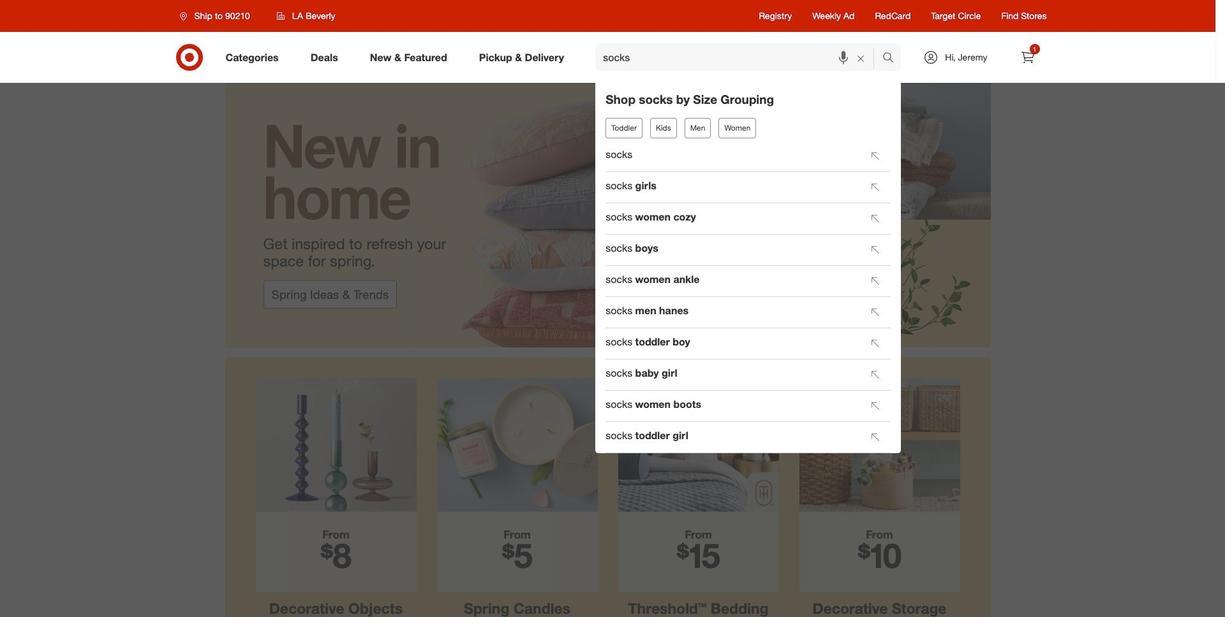 Task type: vqa. For each thing, say whether or not it's contained in the screenshot.
'Card'
no



Task type: describe. For each thing, give the bounding box(es) containing it.
What can we help you find? suggestions appear below search field
[[596, 43, 886, 71]]



Task type: locate. For each thing, give the bounding box(es) containing it.
new in home image
[[225, 83, 991, 348]]



